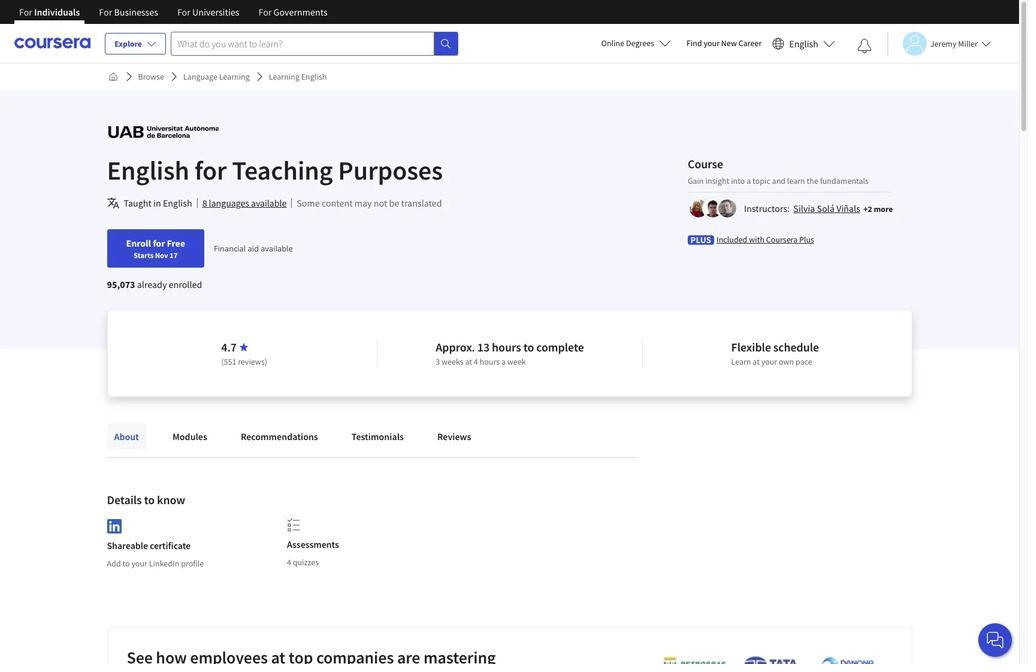 Task type: describe. For each thing, give the bounding box(es) containing it.
new
[[721, 38, 737, 49]]

course gain insight into a topic and learn the fundamentals
[[688, 156, 869, 186]]

testimonials link
[[344, 424, 411, 450]]

4 quizzes
[[287, 557, 319, 568]]

teaching
[[232, 154, 333, 187]]

modules
[[173, 431, 207, 443]]

a inside "approx. 13 hours to complete 3 weeks at 4 hours a week"
[[501, 357, 506, 367]]

for for english
[[195, 154, 227, 187]]

may
[[355, 197, 372, 209]]

browse
[[138, 71, 164, 82]]

taught
[[124, 197, 152, 209]]

approx.
[[436, 340, 475, 355]]

coursera plus image
[[688, 235, 714, 245]]

for for universities
[[177, 6, 190, 18]]

english right in
[[163, 197, 192, 209]]

schedule
[[773, 340, 819, 355]]

career
[[739, 38, 762, 49]]

0 vertical spatial hours
[[492, 340, 521, 355]]

english button
[[768, 24, 840, 63]]

find your new career
[[687, 38, 762, 49]]

enroll
[[126, 237, 151, 249]]

more
[[874, 203, 893, 214]]

in
[[153, 197, 161, 209]]

to for know
[[144, 493, 155, 508]]

already
[[137, 279, 167, 291]]

approx. 13 hours to complete 3 weeks at 4 hours a week
[[436, 340, 584, 367]]

reviews)
[[238, 357, 267, 367]]

shareable certificate
[[107, 540, 191, 552]]

shareable
[[107, 540, 148, 552]]

jose ygoa-bayer image
[[704, 199, 722, 217]]

certificate
[[150, 540, 191, 552]]

plus
[[799, 234, 814, 245]]

purposes
[[338, 154, 443, 187]]

course
[[688, 156, 723, 171]]

find
[[687, 38, 702, 49]]

free
[[167, 237, 185, 249]]

enroll for free starts nov 17
[[126, 237, 185, 260]]

+2 more button
[[864, 203, 893, 215]]

english inside 'learning english' link
[[301, 71, 327, 82]]

degrees
[[626, 38, 654, 49]]

to inside "approx. 13 hours to complete 3 weeks at 4 hours a week"
[[524, 340, 534, 355]]

fundamentals
[[820, 175, 869, 186]]

1 vertical spatial hours
[[480, 357, 500, 367]]

online degrees
[[601, 38, 654, 49]]

2 vertical spatial your
[[131, 558, 147, 569]]

at inside "approx. 13 hours to complete 3 weeks at 4 hours a week"
[[465, 357, 472, 367]]

not
[[374, 197, 387, 209]]

language
[[183, 71, 217, 82]]

quizzes
[[293, 557, 319, 568]]

jeremy
[[931, 38, 957, 49]]

coursera
[[766, 234, 798, 245]]

profile
[[181, 558, 204, 569]]

testimonials
[[352, 431, 404, 443]]

own
[[779, 357, 794, 367]]

for universities
[[177, 6, 239, 18]]

universitat autònoma de barcelona image
[[107, 119, 220, 146]]

financial
[[214, 243, 246, 254]]

starts
[[134, 250, 154, 260]]

learn
[[787, 175, 805, 186]]

insight
[[706, 175, 729, 186]]

gain
[[688, 175, 704, 186]]

solá
[[817, 202, 835, 214]]

and
[[772, 175, 786, 186]]

aid
[[248, 243, 259, 254]]

instructors:
[[744, 202, 790, 214]]

weeks
[[442, 357, 464, 367]]

jeremy miller
[[931, 38, 978, 49]]

with
[[749, 234, 765, 245]]

english inside english button
[[789, 37, 819, 49]]

week
[[507, 357, 526, 367]]

content
[[322, 197, 353, 209]]

1 vertical spatial 4
[[287, 557, 291, 568]]

about
[[114, 431, 139, 443]]

included with coursera plus
[[717, 234, 814, 245]]

assessments
[[287, 539, 339, 551]]

individuals
[[34, 6, 80, 18]]

What do you want to learn? text field
[[171, 31, 434, 55]]

into
[[731, 175, 745, 186]]

instructors: silvia solá viñals +2 more
[[744, 202, 893, 214]]

english for teaching purposes
[[107, 154, 443, 187]]

modules link
[[165, 424, 214, 450]]

at inside flexible schedule learn at your own pace
[[753, 357, 760, 367]]

add to your linkedin profile
[[107, 558, 204, 569]]

nov
[[155, 250, 168, 260]]



Task type: vqa. For each thing, say whether or not it's contained in the screenshot.
the top business
no



Task type: locate. For each thing, give the bounding box(es) containing it.
your down shareable certificate
[[131, 558, 147, 569]]

show notifications image
[[857, 39, 872, 53]]

recommendations
[[241, 431, 318, 443]]

available down english for teaching purposes
[[251, 197, 287, 209]]

95,073
[[107, 279, 135, 291]]

online degrees button
[[592, 30, 681, 56]]

2 horizontal spatial to
[[524, 340, 534, 355]]

for left the individuals
[[19, 6, 32, 18]]

know
[[157, 493, 185, 508]]

find your new career link
[[681, 36, 768, 51]]

2 learning from the left
[[269, 71, 300, 82]]

8 languages available button
[[202, 196, 287, 210]]

1 vertical spatial to
[[144, 493, 155, 508]]

1 horizontal spatial learning
[[269, 71, 300, 82]]

1 vertical spatial for
[[153, 237, 165, 249]]

0 vertical spatial a
[[747, 175, 751, 186]]

learning down what do you want to learn? text box
[[269, 71, 300, 82]]

0 vertical spatial to
[[524, 340, 534, 355]]

included with coursera plus link
[[717, 233, 814, 245]]

1 vertical spatial available
[[261, 243, 293, 254]]

your inside flexible schedule learn at your own pace
[[761, 357, 777, 367]]

1 learning from the left
[[219, 71, 250, 82]]

available for 8 languages available
[[251, 197, 287, 209]]

1 for from the left
[[19, 6, 32, 18]]

3
[[436, 357, 440, 367]]

ian james image
[[718, 199, 736, 217]]

topic
[[753, 175, 770, 186]]

browse link
[[133, 66, 169, 87]]

0 horizontal spatial a
[[501, 357, 506, 367]]

(551
[[221, 357, 236, 367]]

recommendations link
[[234, 424, 325, 450]]

financial aid available
[[214, 243, 293, 254]]

flexible schedule learn at your own pace
[[731, 340, 819, 367]]

silvia
[[794, 202, 815, 214]]

for for businesses
[[99, 6, 112, 18]]

coursera enterprise logos image
[[645, 656, 885, 665]]

for left businesses
[[99, 6, 112, 18]]

hours up week
[[492, 340, 521, 355]]

learning english link
[[264, 66, 332, 87]]

learning right the language in the top left of the page
[[219, 71, 250, 82]]

chat with us image
[[986, 631, 1005, 650]]

0 vertical spatial your
[[704, 38, 720, 49]]

for left 'governments' at the top of the page
[[259, 6, 272, 18]]

1 horizontal spatial a
[[747, 175, 751, 186]]

to left know
[[144, 493, 155, 508]]

a right the into
[[747, 175, 751, 186]]

the
[[807, 175, 818, 186]]

for
[[195, 154, 227, 187], [153, 237, 165, 249]]

0 vertical spatial 4
[[474, 357, 478, 367]]

add
[[107, 558, 121, 569]]

3 for from the left
[[177, 6, 190, 18]]

reviews link
[[430, 424, 478, 450]]

for up 8
[[195, 154, 227, 187]]

complete
[[536, 340, 584, 355]]

explore
[[114, 38, 142, 49]]

online
[[601, 38, 625, 49]]

explore button
[[105, 33, 166, 55]]

4 for from the left
[[259, 6, 272, 18]]

a
[[747, 175, 751, 186], [501, 357, 506, 367]]

details to know
[[107, 493, 185, 508]]

languages
[[209, 197, 249, 209]]

0 horizontal spatial to
[[123, 558, 130, 569]]

for for enroll
[[153, 237, 165, 249]]

2 at from the left
[[753, 357, 760, 367]]

learning english
[[269, 71, 327, 82]]

95,073 already enrolled
[[107, 279, 202, 291]]

available right aid
[[261, 243, 293, 254]]

english
[[789, 37, 819, 49], [301, 71, 327, 82], [107, 154, 189, 187], [163, 197, 192, 209]]

for inside enroll for free starts nov 17
[[153, 237, 165, 249]]

flexible
[[731, 340, 771, 355]]

reviews
[[437, 431, 471, 443]]

for governments
[[259, 6, 328, 18]]

some content may not be translated
[[297, 197, 442, 209]]

for
[[19, 6, 32, 18], [99, 6, 112, 18], [177, 6, 190, 18], [259, 6, 272, 18]]

at right weeks
[[465, 357, 472, 367]]

hours down '13'
[[480, 357, 500, 367]]

available for financial aid available
[[261, 243, 293, 254]]

silvia solá viñals image
[[690, 199, 708, 217]]

+2
[[864, 203, 872, 214]]

1 horizontal spatial your
[[704, 38, 720, 49]]

2 vertical spatial to
[[123, 558, 130, 569]]

english down what do you want to learn? text box
[[301, 71, 327, 82]]

language learning
[[183, 71, 250, 82]]

miller
[[958, 38, 978, 49]]

0 vertical spatial for
[[195, 154, 227, 187]]

for left 'universities'
[[177, 6, 190, 18]]

a inside course gain insight into a topic and learn the fundamentals
[[747, 175, 751, 186]]

be
[[389, 197, 399, 209]]

1 horizontal spatial for
[[195, 154, 227, 187]]

silvia solá viñals link
[[794, 202, 860, 214]]

0 horizontal spatial 4
[[287, 557, 291, 568]]

learning
[[219, 71, 250, 82], [269, 71, 300, 82]]

13
[[477, 340, 490, 355]]

businesses
[[114, 6, 158, 18]]

to right the "add"
[[123, 558, 130, 569]]

details
[[107, 493, 142, 508]]

2 horizontal spatial your
[[761, 357, 777, 367]]

translated
[[401, 197, 442, 209]]

enrolled
[[169, 279, 202, 291]]

1 horizontal spatial to
[[144, 493, 155, 508]]

english up in
[[107, 154, 189, 187]]

(551 reviews)
[[221, 357, 267, 367]]

4 down '13'
[[474, 357, 478, 367]]

1 horizontal spatial at
[[753, 357, 760, 367]]

your left own
[[761, 357, 777, 367]]

1 at from the left
[[465, 357, 472, 367]]

for for individuals
[[19, 6, 32, 18]]

17
[[170, 250, 178, 260]]

universities
[[192, 6, 239, 18]]

to for your
[[123, 558, 130, 569]]

1 horizontal spatial 4
[[474, 357, 478, 367]]

for up nov
[[153, 237, 165, 249]]

8 languages available
[[202, 197, 287, 209]]

2 for from the left
[[99, 6, 112, 18]]

4 inside "approx. 13 hours to complete 3 weeks at 4 hours a week"
[[474, 357, 478, 367]]

language learning link
[[178, 66, 255, 87]]

1 vertical spatial your
[[761, 357, 777, 367]]

linkedin
[[149, 558, 179, 569]]

0 horizontal spatial your
[[131, 558, 147, 569]]

included
[[717, 234, 747, 245]]

to up week
[[524, 340, 534, 355]]

coursera image
[[14, 34, 90, 53]]

governments
[[274, 6, 328, 18]]

for businesses
[[99, 6, 158, 18]]

your right find
[[704, 38, 720, 49]]

to
[[524, 340, 534, 355], [144, 493, 155, 508], [123, 558, 130, 569]]

taught in english
[[124, 197, 192, 209]]

financial aid available button
[[214, 243, 293, 254]]

banner navigation
[[10, 0, 337, 33]]

available
[[251, 197, 287, 209], [261, 243, 293, 254]]

for individuals
[[19, 6, 80, 18]]

0 vertical spatial available
[[251, 197, 287, 209]]

at right learn
[[753, 357, 760, 367]]

1 vertical spatial a
[[501, 357, 506, 367]]

None search field
[[171, 31, 458, 55]]

learning inside 'learning english' link
[[269, 71, 300, 82]]

viñals
[[837, 202, 860, 214]]

for for governments
[[259, 6, 272, 18]]

home image
[[108, 72, 118, 81]]

0 horizontal spatial at
[[465, 357, 472, 367]]

4 left "quizzes"
[[287, 557, 291, 568]]

4
[[474, 357, 478, 367], [287, 557, 291, 568]]

about link
[[107, 424, 146, 450]]

learning inside the language learning link
[[219, 71, 250, 82]]

english right career
[[789, 37, 819, 49]]

available inside 8 languages available button
[[251, 197, 287, 209]]

a left week
[[501, 357, 506, 367]]

0 horizontal spatial for
[[153, 237, 165, 249]]

0 horizontal spatial learning
[[219, 71, 250, 82]]



